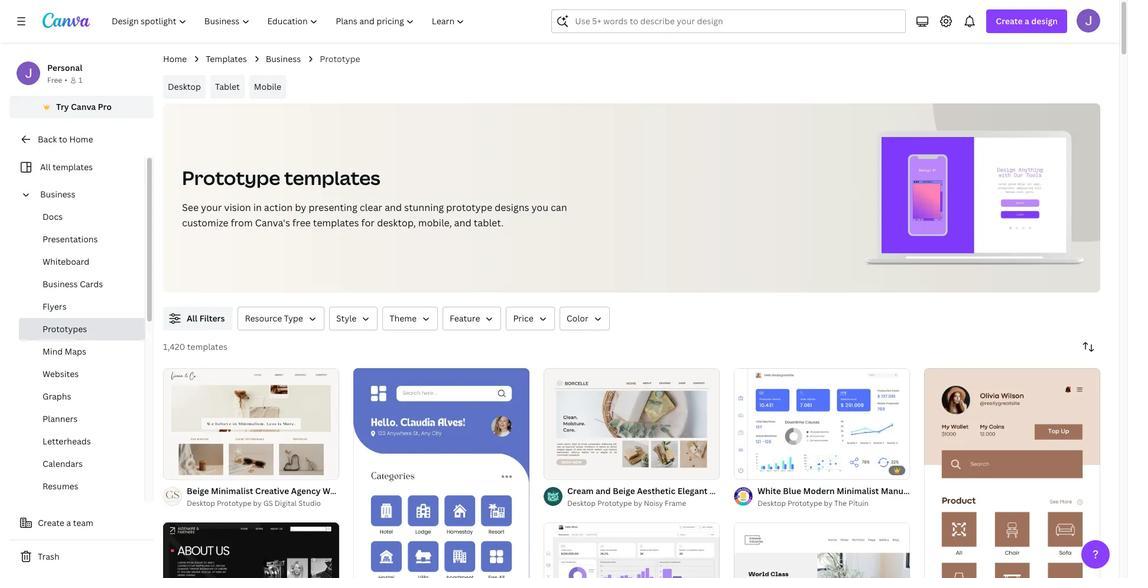 Task type: vqa. For each thing, say whether or not it's contained in the screenshot.
left The To
no



Task type: locate. For each thing, give the bounding box(es) containing it.
1 vertical spatial all
[[187, 313, 197, 324]]

0 horizontal spatial home
[[69, 134, 93, 145]]

minimalist
[[211, 485, 253, 496]]

create a design button
[[987, 9, 1067, 33]]

business link down all templates 'link'
[[35, 183, 138, 206]]

templates for prototype templates
[[284, 165, 380, 190]]

0 horizontal spatial all
[[40, 161, 51, 173]]

2 vertical spatial business
[[43, 278, 78, 290]]

templates up presenting
[[284, 165, 380, 190]]

create left design in the right of the page
[[996, 15, 1023, 27]]

resource
[[245, 313, 282, 324]]

5
[[568, 466, 572, 474]]

price button
[[506, 307, 555, 330]]

1 vertical spatial create
[[38, 517, 64, 528]]

theme button
[[383, 307, 438, 330]]

1 vertical spatial and
[[454, 216, 471, 229]]

planners
[[43, 413, 78, 424]]

free
[[47, 75, 62, 85]]

graphs link
[[19, 385, 145, 408]]

letterheads link
[[19, 430, 145, 453]]

presentations
[[43, 233, 98, 245]]

business cards
[[43, 278, 103, 290]]

all templates link
[[17, 156, 138, 178]]

0 vertical spatial home
[[163, 53, 187, 64]]

team
[[73, 517, 93, 528]]

0 vertical spatial a
[[1025, 15, 1030, 27]]

0 vertical spatial create
[[996, 15, 1023, 27]]

templates link
[[206, 53, 247, 66]]

1 horizontal spatial create
[[996, 15, 1023, 27]]

desktop prototype by gs digital studio link
[[187, 497, 339, 509]]

business up mobile
[[266, 53, 301, 64]]

blue clean modern hotel booking mobile prototype image
[[353, 368, 530, 578]]

0 horizontal spatial 1
[[79, 75, 82, 85]]

1 vertical spatial 1
[[552, 466, 555, 474]]

websites link
[[19, 363, 145, 385]]

resumes
[[43, 481, 78, 492]]

beige minimalist creative agency website desktop prototype desktop prototype by gs digital studio
[[187, 485, 433, 508]]

mind
[[43, 346, 63, 357]]

1,420 templates
[[163, 341, 227, 352]]

templates
[[206, 53, 247, 64]]

1 horizontal spatial and
[[454, 216, 471, 229]]

1 vertical spatial home
[[69, 134, 93, 145]]

0 vertical spatial 1
[[79, 75, 82, 85]]

0 horizontal spatial and
[[385, 201, 402, 214]]

agency
[[291, 485, 321, 496]]

1 left of
[[552, 466, 555, 474]]

vision
[[224, 201, 251, 214]]

and
[[385, 201, 402, 214], [454, 216, 471, 229]]

templates
[[53, 161, 93, 173], [284, 165, 380, 190], [313, 216, 359, 229], [187, 341, 227, 352]]

a
[[1025, 15, 1030, 27], [66, 517, 71, 528]]

1 horizontal spatial home
[[163, 53, 187, 64]]

create left team
[[38, 517, 64, 528]]

cards
[[80, 278, 103, 290]]

see your vision in action by presenting clear and stunning prototype designs you can customize from canva's free templates for desktop, mobile, and tablet.
[[182, 201, 567, 229]]

all down "back"
[[40, 161, 51, 173]]

customize
[[182, 216, 228, 229]]

flyers
[[43, 301, 67, 312]]

1 of 5 link
[[544, 368, 720, 479]]

create inside create a team button
[[38, 517, 64, 528]]

a inside create a team button
[[66, 517, 71, 528]]

white blue modern minimalist manufacture production dashboard website desktop prototype image
[[734, 369, 910, 479]]

a left design in the right of the page
[[1025, 15, 1030, 27]]

all inside all filters button
[[187, 313, 197, 324]]

1 vertical spatial business link
[[35, 183, 138, 206]]

your
[[201, 201, 222, 214]]

create for create a design
[[996, 15, 1023, 27]]

clear
[[360, 201, 382, 214]]

desktop prototype by the pituin link
[[758, 497, 910, 509]]

1,420
[[163, 341, 185, 352]]

templates inside 'link'
[[53, 161, 93, 173]]

prototype
[[320, 53, 360, 64], [182, 165, 280, 190], [393, 485, 433, 496], [217, 498, 251, 508], [597, 498, 632, 508], [788, 498, 822, 508]]

prototype templates image
[[848, 103, 1100, 293], [882, 137, 1067, 253]]

business up docs
[[40, 189, 75, 200]]

all
[[40, 161, 51, 173], [187, 313, 197, 324]]

home up desktop link
[[163, 53, 187, 64]]

1 horizontal spatial all
[[187, 313, 197, 324]]

of
[[557, 466, 566, 474]]

trash link
[[9, 545, 154, 569]]

business link up mobile
[[266, 53, 301, 66]]

1 horizontal spatial business link
[[266, 53, 301, 66]]

by up free
[[295, 201, 306, 214]]

cream and beige aesthetic elegant online portfolio shop desktop prototype image
[[544, 369, 720, 479]]

and up desktop,
[[385, 201, 402, 214]]

trash
[[38, 551, 59, 562]]

0 vertical spatial all
[[40, 161, 51, 173]]

1 horizontal spatial a
[[1025, 15, 1030, 27]]

a inside create a design dropdown button
[[1025, 15, 1030, 27]]

desktop for desktop prototype by noisy frame
[[567, 498, 596, 508]]

1 right •
[[79, 75, 82, 85]]

prototype
[[446, 201, 492, 214]]

create for create a team
[[38, 517, 64, 528]]

templates down the back to home
[[53, 161, 93, 173]]

create a team button
[[9, 511, 154, 535]]

by left gs
[[253, 498, 262, 508]]

top level navigation element
[[104, 9, 475, 33]]

templates down all filters
[[187, 341, 227, 352]]

desktop for desktop prototype by the pituin
[[758, 498, 786, 508]]

1 horizontal spatial 1
[[552, 466, 555, 474]]

None search field
[[552, 9, 906, 33]]

create inside create a design dropdown button
[[996, 15, 1023, 27]]

mobile,
[[418, 216, 452, 229]]

try canva pro
[[56, 101, 112, 112]]

you
[[532, 201, 549, 214]]

back
[[38, 134, 57, 145]]

0 horizontal spatial a
[[66, 517, 71, 528]]

desktop link
[[163, 75, 206, 99]]

free
[[292, 216, 311, 229]]

all left "filters"
[[187, 313, 197, 324]]

calendars
[[43, 458, 83, 469]]

mind maps link
[[19, 340, 145, 363]]

home right to
[[69, 134, 93, 145]]

mobile
[[254, 81, 281, 92]]

all templates
[[40, 161, 93, 173]]

and down prototype
[[454, 216, 471, 229]]

canva
[[71, 101, 96, 112]]

0 horizontal spatial create
[[38, 517, 64, 528]]

back to home
[[38, 134, 93, 145]]

desktop
[[168, 81, 201, 92], [357, 485, 391, 496], [187, 498, 215, 508], [567, 498, 596, 508], [758, 498, 786, 508]]

create a design
[[996, 15, 1058, 27]]

frame
[[665, 498, 686, 508]]

desktop,
[[377, 216, 416, 229]]

calendars link
[[19, 453, 145, 475]]

tablet link
[[210, 75, 245, 99]]

create
[[996, 15, 1023, 27], [38, 517, 64, 528]]

see
[[182, 201, 199, 214]]

all filters button
[[163, 307, 233, 330]]

Sort by button
[[1077, 335, 1100, 359]]

canva's
[[255, 216, 290, 229]]

the
[[834, 498, 847, 508]]

1 for 1 of 5
[[552, 466, 555, 474]]

business link
[[266, 53, 301, 66], [35, 183, 138, 206]]

business up flyers
[[43, 278, 78, 290]]

tablet.
[[474, 216, 504, 229]]

presentations link
[[19, 228, 145, 251]]

1 vertical spatial a
[[66, 517, 71, 528]]

Search search field
[[575, 10, 899, 33]]

0 vertical spatial and
[[385, 201, 402, 214]]

by left the
[[824, 498, 833, 508]]

templates down presenting
[[313, 216, 359, 229]]

design
[[1032, 15, 1058, 27]]

all inside all templates 'link'
[[40, 161, 51, 173]]

beige and brown minimalist online shop menu furniture mobile prototype image
[[924, 368, 1100, 578]]

filters
[[199, 313, 225, 324]]

a left team
[[66, 517, 71, 528]]



Task type: describe. For each thing, give the bounding box(es) containing it.
feature
[[450, 313, 480, 324]]

all for all templates
[[40, 161, 51, 173]]

try canva pro button
[[9, 96, 154, 118]]

action
[[264, 201, 293, 214]]

type
[[284, 313, 303, 324]]

desktop prototype by noisy frame
[[567, 498, 686, 508]]

all filters
[[187, 313, 225, 324]]

jacob simon image
[[1077, 9, 1100, 33]]

black and white modern minimalist creative portfolio about us page website design prototype image
[[163, 523, 339, 578]]

theme
[[390, 313, 417, 324]]

try
[[56, 101, 69, 112]]

studio
[[298, 498, 321, 508]]

home link
[[163, 53, 187, 66]]

back to home link
[[9, 128, 154, 151]]

templates for 1,420 templates
[[187, 341, 227, 352]]

color button
[[560, 307, 610, 330]]

by left noisy
[[634, 498, 642, 508]]

mobile link
[[249, 75, 286, 99]]

to
[[59, 134, 67, 145]]

all for all filters
[[187, 313, 197, 324]]

website
[[323, 485, 355, 496]]

by inside see your vision in action by presenting clear and stunning prototype designs you can customize from canva's free templates for desktop, mobile, and tablet.
[[295, 201, 306, 214]]

desktop prototype by the pituin
[[758, 498, 869, 508]]

by inside beige minimalist creative agency website desktop prototype desktop prototype by gs digital studio
[[253, 498, 262, 508]]

create a team
[[38, 517, 93, 528]]

1 for 1
[[79, 75, 82, 85]]

resumes link
[[19, 475, 145, 498]]

flyers link
[[19, 296, 145, 318]]

in
[[253, 201, 262, 214]]

1 of 5
[[552, 466, 572, 474]]

resource type button
[[238, 307, 324, 330]]

letterheads
[[43, 436, 91, 447]]

pituin
[[849, 498, 869, 508]]

templates for all templates
[[53, 161, 93, 173]]

designs
[[495, 201, 529, 214]]

•
[[65, 75, 67, 85]]

0 horizontal spatial business link
[[35, 183, 138, 206]]

desktop for desktop
[[168, 81, 201, 92]]

whiteboard link
[[19, 251, 145, 273]]

stunning
[[404, 201, 444, 214]]

resource type
[[245, 313, 303, 324]]

business cards link
[[19, 273, 145, 296]]

style button
[[329, 307, 378, 330]]

graphs
[[43, 391, 71, 402]]

black and white minimalist interior company desktop prototype image
[[734, 523, 910, 578]]

from
[[231, 216, 253, 229]]

desktop prototype by noisy frame link
[[567, 497, 720, 509]]

grey and purple modern business dashboard app desktop prototype image
[[544, 523, 720, 578]]

docs
[[43, 211, 63, 222]]

creative
[[255, 485, 289, 496]]

a for team
[[66, 517, 71, 528]]

1 vertical spatial business
[[40, 189, 75, 200]]

for
[[361, 216, 375, 229]]

mind maps
[[43, 346, 86, 357]]

digital
[[275, 498, 297, 508]]

a for design
[[1025, 15, 1030, 27]]

0 vertical spatial business link
[[266, 53, 301, 66]]

price
[[513, 313, 534, 324]]

0 vertical spatial business
[[266, 53, 301, 64]]

beige minimalist creative agency website desktop prototype image
[[163, 369, 339, 479]]

maps
[[65, 346, 86, 357]]

planners link
[[19, 408, 145, 430]]

pro
[[98, 101, 112, 112]]

free •
[[47, 75, 67, 85]]

beige minimalist creative agency website desktop prototype link
[[187, 484, 433, 497]]

docs link
[[19, 206, 145, 228]]

presenting
[[309, 201, 357, 214]]

color
[[567, 313, 589, 324]]

prototypes
[[43, 323, 87, 335]]

feature button
[[443, 307, 501, 330]]

websites
[[43, 368, 79, 379]]

personal
[[47, 62, 82, 73]]

gs
[[263, 498, 273, 508]]

templates inside see your vision in action by presenting clear and stunning prototype designs you can customize from canva's free templates for desktop, mobile, and tablet.
[[313, 216, 359, 229]]

beige
[[187, 485, 209, 496]]



